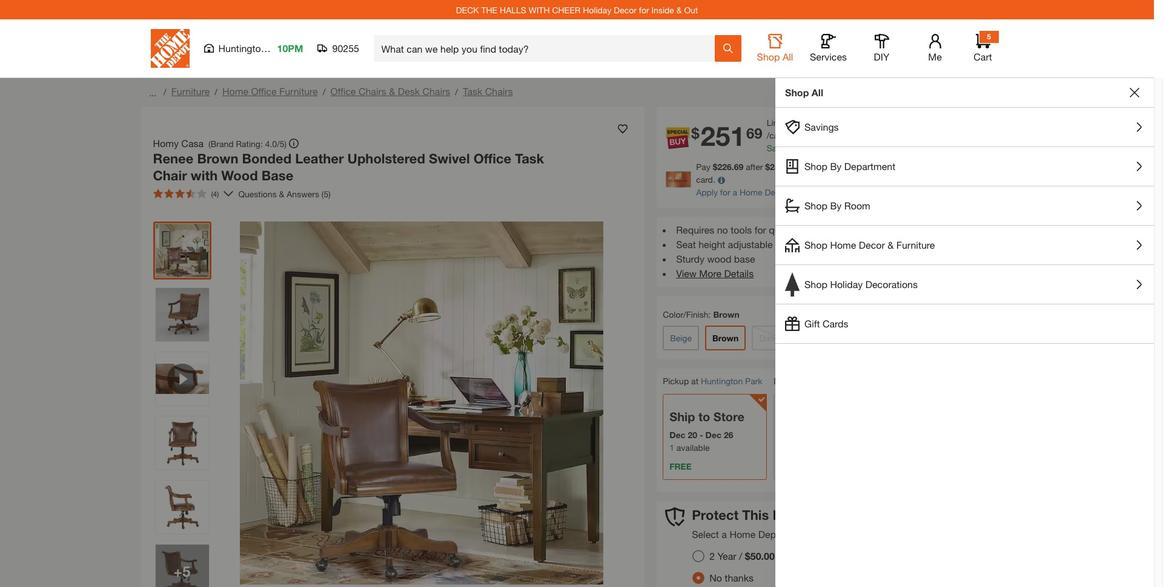Task type: vqa. For each thing, say whether or not it's contained in the screenshot.
Drill
no



Task type: locate. For each thing, give the bounding box(es) containing it.
0 vertical spatial decor
[[614, 5, 637, 15]]

with
[[529, 5, 550, 15]]

0 horizontal spatial task
[[463, 85, 482, 97]]

(
[[821, 143, 823, 153]]

by for department
[[830, 161, 842, 172]]

dec right -
[[706, 430, 722, 440]]

easy
[[814, 224, 834, 236]]

furniture link
[[171, 85, 210, 97]]

office down 90255 button
[[330, 85, 356, 97]]

1 horizontal spatial park
[[745, 376, 763, 387]]

shop by room
[[805, 200, 870, 211]]

inside
[[652, 5, 674, 15]]

shop down easy
[[805, 239, 828, 251]]

0 vertical spatial depot
[[765, 187, 788, 198]]

20 inside the limit 20 per order /carton $ 411 . 94 save $ 160 . 25 ( 39 %)
[[788, 118, 797, 128]]

$ inside $ 251 69
[[691, 125, 699, 142]]

shop by department button
[[775, 147, 1154, 186]]

brown down "(brand" at the left of the page
[[197, 151, 238, 167]]

2 horizontal spatial chairs
[[485, 85, 513, 97]]

shop for room
[[805, 200, 828, 211]]

and
[[795, 224, 812, 236]]

shop down (
[[805, 161, 828, 172]]

to inside ship to store dec 20 - dec 26 1 available
[[698, 410, 710, 424]]

1 horizontal spatial decor
[[859, 239, 885, 251]]

1 vertical spatial for
[[720, 187, 730, 198]]

purchase
[[878, 162, 913, 172]]

to right delivering
[[813, 376, 821, 387]]

0 horizontal spatial to
[[698, 410, 710, 424]]

1 vertical spatial huntington
[[701, 376, 743, 387]]

2 vertical spatial brown
[[712, 333, 739, 344]]

task inside "renee brown bonded leather upholstered swivel office task chair with wood base"
[[515, 151, 544, 167]]

furniture down 10pm
[[279, 85, 318, 97]]

shop all inside button
[[757, 51, 793, 62]]

to for delivering
[[813, 376, 821, 387]]

1 horizontal spatial huntington
[[701, 376, 743, 387]]

home
[[222, 85, 248, 97], [740, 187, 763, 198], [830, 239, 856, 251], [730, 529, 756, 541]]

all inside button
[[783, 51, 793, 62]]

&
[[677, 5, 682, 15], [389, 85, 395, 97], [279, 189, 284, 199], [888, 239, 894, 251]]

1 horizontal spatial to
[[813, 376, 821, 387]]

delivering to
[[774, 376, 823, 387]]

1 horizontal spatial dec
[[706, 430, 722, 440]]

shop all
[[757, 51, 793, 62], [785, 87, 823, 98]]

home up 2 year / $50.00
[[730, 529, 756, 541]]

0 horizontal spatial huntington
[[218, 42, 266, 54]]

1 vertical spatial to
[[698, 410, 710, 424]]

menu
[[775, 108, 1154, 344]]

1 vertical spatial by
[[830, 200, 842, 211]]

office chairs & desk chairs link
[[330, 85, 450, 97]]

2 vertical spatial a
[[722, 529, 727, 541]]

0 vertical spatial task
[[463, 85, 482, 97]]

0 vertical spatial .
[[815, 130, 817, 141]]

0 horizontal spatial 20
[[688, 430, 697, 440]]

0 horizontal spatial a
[[722, 529, 727, 541]]

questions & answers (5)
[[238, 189, 331, 199]]

1 horizontal spatial for
[[720, 187, 730, 198]]

a
[[970, 162, 974, 172], [733, 187, 737, 198], [722, 529, 727, 541]]

2 by from the top
[[830, 200, 842, 211]]

depot
[[765, 187, 788, 198], [758, 529, 785, 541]]

quick
[[769, 224, 793, 236]]

for up the adjustable
[[755, 224, 766, 236]]

per
[[799, 118, 812, 128]]

no thanks
[[710, 573, 754, 584]]

2 chairs from the left
[[423, 85, 450, 97]]

rating:
[[236, 138, 263, 149]]

20 left -
[[688, 430, 697, 440]]

1 vertical spatial task
[[515, 151, 544, 167]]

/
[[164, 87, 166, 97], [215, 87, 218, 97], [323, 87, 326, 97], [455, 87, 458, 97], [739, 551, 742, 562]]

cart
[[974, 51, 992, 62]]

huntington right 'at'
[[701, 376, 743, 387]]

$ right save
[[788, 143, 793, 153]]

shop all up per
[[785, 87, 823, 98]]

task
[[463, 85, 482, 97], [515, 151, 544, 167]]

2 vertical spatial for
[[755, 224, 766, 236]]

all left services
[[783, 51, 793, 62]]

1 by from the top
[[830, 161, 842, 172]]

dec
[[670, 430, 686, 440], [706, 430, 722, 440]]

2 year / $50.00
[[710, 551, 775, 562]]

1 horizontal spatial all
[[812, 87, 823, 98]]

office right the swivel
[[474, 151, 511, 167]]

allstate
[[870, 529, 902, 541]]

0 horizontal spatial park
[[269, 42, 289, 54]]

1 horizontal spatial holiday
[[830, 279, 863, 290]]

card
[[832, 187, 850, 198]]

(brand rating: 4.0 /5)
[[208, 138, 287, 149]]

by for room
[[830, 200, 842, 211]]

homy
[[153, 138, 179, 149]]

qualifying
[[839, 162, 875, 172]]

1 vertical spatial 25
[[770, 162, 780, 172]]

-
[[700, 430, 703, 440]]

1 vertical spatial all
[[812, 87, 823, 98]]

160
[[793, 143, 807, 153]]

$ right after
[[765, 162, 770, 172]]

shop down consumer
[[805, 200, 828, 211]]

/ inside option group
[[739, 551, 742, 562]]

shop for decor
[[805, 239, 828, 251]]

1 vertical spatial .
[[807, 143, 809, 153]]

0 vertical spatial brown
[[197, 151, 238, 167]]

26
[[724, 430, 733, 440]]

& down base
[[279, 189, 284, 199]]

0 vertical spatial 20
[[788, 118, 797, 128]]

holiday right cheer
[[583, 5, 612, 15]]

a right "select"
[[722, 529, 727, 541]]

1 horizontal spatial 20
[[788, 118, 797, 128]]

base
[[734, 253, 755, 265]]

shop right shop holiday decorations preview icon
[[805, 279, 828, 290]]

to up -
[[698, 410, 710, 424]]

0 vertical spatial for
[[639, 5, 649, 15]]

(4)
[[211, 190, 219, 199]]

home right furniture link
[[222, 85, 248, 97]]

gift
[[805, 318, 820, 330]]

office
[[251, 85, 277, 97], [330, 85, 356, 97], [474, 151, 511, 167]]

huntington left 10pm
[[218, 42, 266, 54]]

0 horizontal spatial decor
[[614, 5, 637, 15]]

holiday up cards
[[830, 279, 863, 290]]

park left delivering
[[745, 376, 763, 387]]

apply for a home depot consumer card link
[[696, 187, 850, 198]]

answers
[[287, 189, 319, 199]]

2 horizontal spatial for
[[755, 224, 766, 236]]

decor
[[614, 5, 637, 15], [859, 239, 885, 251]]

all up order
[[812, 87, 823, 98]]

ship
[[670, 410, 695, 424]]

0 vertical spatial to
[[813, 376, 821, 387]]

depot down "item"
[[758, 529, 785, 541]]

casa
[[181, 138, 204, 149]]

available
[[677, 443, 710, 453]]

& up decorations
[[888, 239, 894, 251]]

1 horizontal spatial 25
[[809, 143, 819, 153]]

20 left per
[[788, 118, 797, 128]]

25 left 'off'
[[770, 162, 780, 172]]

/5)
[[277, 138, 287, 149]]

226.69
[[718, 162, 744, 172]]

a left new on the right top of page
[[970, 162, 974, 172]]

base
[[262, 168, 293, 183]]

0 vertical spatial 25
[[809, 143, 819, 153]]

for down the info image
[[720, 187, 730, 198]]

0 horizontal spatial all
[[783, 51, 793, 62]]

shop inside button
[[805, 279, 828, 290]]

depot down 'off'
[[765, 187, 788, 198]]

office inside "renee brown bonded leather upholstered swivel office task chair with wood base"
[[474, 151, 511, 167]]

& inside button
[[888, 239, 894, 251]]

total
[[820, 162, 837, 172]]

& left desk
[[389, 85, 395, 97]]

1 dec from the left
[[670, 430, 686, 440]]

decor down assembly
[[859, 239, 885, 251]]

20 inside ship to store dec 20 - dec 26 1 available
[[688, 430, 697, 440]]

a inside your total qualifying purchase upon opening a new card.
[[970, 162, 974, 172]]

huntington park
[[218, 42, 289, 54]]

1 vertical spatial decor
[[859, 239, 885, 251]]

info image
[[718, 177, 725, 184]]

20
[[788, 118, 797, 128], [688, 430, 697, 440]]

option group
[[688, 546, 784, 588]]

furniture up decorations
[[896, 239, 935, 251]]

the home depot logo image
[[151, 29, 189, 68]]

cards
[[823, 318, 849, 330]]

off
[[782, 162, 799, 172]]

5
[[987, 32, 991, 41]]

wood
[[707, 253, 732, 265]]

brown down color/finish : brown
[[712, 333, 739, 344]]

1 vertical spatial depot
[[758, 529, 785, 541]]

by inside shop by department button
[[830, 161, 842, 172]]

beige
[[670, 333, 692, 344]]

0 horizontal spatial 25
[[770, 162, 780, 172]]

1 horizontal spatial task
[[515, 151, 544, 167]]

shop up per
[[785, 87, 809, 98]]

diy button
[[862, 34, 901, 63]]

0 horizontal spatial dec
[[670, 430, 686, 440]]

brown homy casa task chairs renee c3.2 image
[[155, 417, 209, 470]]

decor left inside
[[614, 5, 637, 15]]

shop for department
[[805, 161, 828, 172]]

0 vertical spatial holiday
[[583, 5, 612, 15]]

0 horizontal spatial chairs
[[359, 85, 386, 97]]

3.5 stars image
[[153, 189, 206, 199]]

0 vertical spatial a
[[970, 162, 974, 172]]

2 horizontal spatial office
[[474, 151, 511, 167]]

home inside 'protect this item select a home depot protection plan by allstate for:'
[[730, 529, 756, 541]]

this
[[742, 508, 769, 523]]

$ up the 160
[[796, 130, 801, 141]]

apply for a home depot consumer card
[[696, 187, 850, 198]]

for
[[639, 5, 649, 15], [720, 187, 730, 198], [755, 224, 766, 236]]

limit
[[767, 118, 785, 128]]

0 horizontal spatial office
[[251, 85, 277, 97]]

0 horizontal spatial furniture
[[171, 85, 210, 97]]

for left inside
[[639, 5, 649, 15]]

2 horizontal spatial furniture
[[896, 239, 935, 251]]

0 vertical spatial by
[[830, 161, 842, 172]]

$ left 251
[[691, 125, 699, 142]]

sturdy
[[676, 253, 705, 265]]

office down huntington park
[[251, 85, 277, 97]]

all
[[783, 51, 793, 62], [812, 87, 823, 98]]

furniture right ...
[[171, 85, 210, 97]]

huntington park button
[[701, 376, 763, 387]]

brown
[[197, 151, 238, 167], [713, 310, 740, 320], [712, 333, 739, 344]]

0 vertical spatial shop all
[[757, 51, 793, 62]]

dec up 1
[[670, 430, 686, 440]]

0 horizontal spatial holiday
[[583, 5, 612, 15]]

1 vertical spatial holiday
[[830, 279, 863, 290]]

(4) button
[[148, 184, 224, 204]]

holiday inside button
[[830, 279, 863, 290]]

shop by room button
[[775, 187, 1154, 225]]

1 horizontal spatial chairs
[[423, 85, 450, 97]]

deck
[[456, 5, 479, 15]]

huntington
[[218, 42, 266, 54], [701, 376, 743, 387]]

home down assembly
[[830, 239, 856, 251]]

1 chairs from the left
[[359, 85, 386, 97]]

brown right : in the right bottom of the page
[[713, 310, 740, 320]]

by down %)
[[830, 161, 842, 172]]

leather
[[295, 151, 344, 167]]

your total qualifying purchase upon opening a new card.
[[696, 162, 992, 185]]

savings button
[[775, 108, 1154, 147]]

by inside shop by room button
[[830, 200, 842, 211]]

a down 226.69
[[733, 187, 737, 198]]

holiday
[[583, 5, 612, 15], [830, 279, 863, 290]]

2 horizontal spatial a
[[970, 162, 974, 172]]

25
[[809, 143, 819, 153], [770, 162, 780, 172]]

by down card at the top right
[[830, 200, 842, 211]]

0 vertical spatial all
[[783, 51, 793, 62]]

0 horizontal spatial for
[[639, 5, 649, 15]]

item
[[773, 508, 801, 523]]

no
[[717, 224, 728, 236]]

shop all left services
[[757, 51, 793, 62]]

cheer
[[552, 5, 581, 15]]

1 vertical spatial 20
[[688, 430, 697, 440]]

1 horizontal spatial a
[[733, 187, 737, 198]]

for inside requires no tools for quick and easy assembly seat height adjustable sturdy wood base view more details
[[755, 224, 766, 236]]

park up home office furniture link at the left of the page
[[269, 42, 289, 54]]

1 vertical spatial shop all
[[785, 87, 823, 98]]

/ right year at the right bottom of page
[[739, 551, 742, 562]]

.
[[815, 130, 817, 141], [807, 143, 809, 153]]

25 left (
[[809, 143, 819, 153]]

limit 20 per order /carton $ 411 . 94 save $ 160 . 25 ( 39 %)
[[767, 118, 843, 153]]

apply
[[696, 187, 718, 198]]



Task type: describe. For each thing, give the bounding box(es) containing it.
& inside ... / furniture / home office furniture / office chairs & desk chairs / task chairs
[[389, 85, 395, 97]]

shop holiday decorations
[[805, 279, 918, 290]]

1 horizontal spatial office
[[330, 85, 356, 97]]

by
[[856, 529, 867, 541]]

pickup
[[663, 376, 689, 387]]

10pm
[[277, 42, 303, 54]]

shop home decor & furniture
[[805, 239, 935, 251]]

4.0
[[265, 138, 277, 149]]

apply now image
[[666, 172, 696, 188]]

questions
[[238, 189, 277, 199]]

1 vertical spatial park
[[745, 376, 763, 387]]

cart 5
[[974, 32, 992, 62]]

tools
[[731, 224, 752, 236]]

251
[[701, 120, 745, 152]]

swivel
[[429, 151, 470, 167]]

home inside shop home decor & furniture button
[[830, 239, 856, 251]]

1 horizontal spatial .
[[815, 130, 817, 141]]

/ right furniture link
[[215, 87, 218, 97]]

/ down 90255 button
[[323, 87, 326, 97]]

protection
[[787, 529, 832, 541]]

furniture inside button
[[896, 239, 935, 251]]

1 vertical spatial a
[[733, 187, 737, 198]]

assembly
[[837, 224, 878, 236]]

411
[[801, 130, 815, 141]]

pay
[[696, 162, 711, 172]]

/ right "..." button
[[164, 87, 166, 97]]

shop by department
[[805, 161, 896, 172]]

brown homy casa task chairs renee 64.0 image
[[155, 224, 209, 277]]

department
[[844, 161, 896, 172]]

brown inside "renee brown bonded leather upholstered swivel office task chair with wood base"
[[197, 151, 238, 167]]

year
[[718, 551, 736, 562]]

1
[[670, 443, 674, 453]]

depot inside 'protect this item select a home depot protection plan by allstate for:'
[[758, 529, 785, 541]]

shop for decorations
[[805, 279, 828, 290]]

What can we help you find today? search field
[[381, 36, 714, 61]]

color/finish : brown
[[663, 310, 740, 320]]

bonded
[[242, 151, 291, 167]]

90255
[[332, 42, 359, 54]]

adjustable
[[728, 239, 773, 250]]

2 dec from the left
[[706, 430, 722, 440]]

$50.00
[[745, 551, 775, 562]]

(4) link
[[148, 184, 233, 204]]

wood
[[221, 168, 258, 183]]

protect this item select a home depot protection plan by allstate for:
[[692, 508, 919, 541]]

1 vertical spatial brown
[[713, 310, 740, 320]]

feedback link image
[[1147, 205, 1163, 270]]

2
[[710, 551, 715, 562]]

90255 button
[[318, 42, 360, 55]]

with
[[191, 168, 218, 183]]

menu containing savings
[[775, 108, 1154, 344]]

order
[[814, 118, 834, 128]]

select
[[692, 529, 719, 541]]

homy casa link
[[153, 136, 208, 151]]

color/finish
[[663, 310, 709, 320]]

the
[[481, 5, 498, 15]]

& left out
[[677, 5, 682, 15]]

savings
[[805, 121, 839, 133]]

brown homy casa task chairs renee 1f.4 image
[[155, 545, 209, 588]]

:
[[709, 310, 711, 320]]

room
[[844, 200, 870, 211]]

me button
[[916, 34, 955, 63]]

plan
[[835, 529, 854, 541]]

ship to store dec 20 - dec 26 1 available
[[670, 410, 745, 453]]

$ right pay
[[713, 162, 718, 172]]

home inside ... / furniture / home office furniture / office chairs & desk chairs / task chairs
[[222, 85, 248, 97]]

brown inside button
[[712, 333, 739, 344]]

task inside ... / furniture / home office furniture / office chairs & desk chairs / task chairs
[[463, 85, 482, 97]]

decorations
[[866, 279, 918, 290]]

... / furniture / home office furniture / office chairs & desk chairs / task chairs
[[147, 85, 513, 98]]

save
[[767, 143, 786, 153]]

0 vertical spatial park
[[269, 42, 289, 54]]

brown button
[[705, 326, 746, 351]]

shop holiday decorations button
[[775, 265, 1154, 304]]

homy casa
[[153, 138, 204, 149]]

deck the halls with cheer holiday decor for inside & out link
[[456, 5, 698, 15]]

out
[[684, 5, 698, 15]]

task chairs link
[[463, 85, 513, 97]]

option group containing 2 year /
[[688, 546, 784, 588]]

for:
[[904, 529, 919, 541]]

94
[[817, 130, 827, 141]]

/carton
[[767, 130, 794, 141]]

height
[[699, 239, 725, 250]]

69
[[746, 125, 763, 142]]

requires no tools for quick and easy assembly seat height adjustable sturdy wood base view more details
[[676, 224, 878, 279]]

upholstered
[[348, 151, 425, 167]]

pickup at huntington park
[[663, 376, 763, 387]]

at
[[691, 376, 699, 387]]

drawer close image
[[1130, 88, 1140, 98]]

3 chairs from the left
[[485, 85, 513, 97]]

6316524675112 image
[[155, 353, 209, 406]]

desk
[[398, 85, 420, 97]]

services
[[810, 51, 847, 62]]

gift cards link
[[775, 305, 1154, 344]]

shop holiday decorations preview image
[[785, 273, 800, 297]]

thanks
[[725, 573, 754, 584]]

0 horizontal spatial .
[[807, 143, 809, 153]]

/ left task chairs link
[[455, 87, 458, 97]]

gift cards
[[805, 318, 849, 330]]

brown homy casa task chairs renee 4f.3 image
[[155, 481, 209, 534]]

brown homy casa task chairs renee e1.1 image
[[155, 288, 209, 342]]

to for ship
[[698, 410, 710, 424]]

%)
[[833, 143, 843, 153]]

deck the halls with cheer holiday decor for inside & out
[[456, 5, 698, 15]]

halls
[[500, 5, 526, 15]]

home down after
[[740, 187, 763, 198]]

beige button
[[663, 326, 699, 351]]

0 vertical spatial huntington
[[218, 42, 266, 54]]

decor inside button
[[859, 239, 885, 251]]

(brand
[[208, 138, 234, 149]]

your
[[801, 162, 818, 172]]

me
[[928, 51, 942, 62]]

...
[[149, 88, 156, 98]]

shop left services
[[757, 51, 780, 62]]

home office furniture link
[[222, 85, 318, 97]]

pay $ 226.69 after $ 25 off
[[696, 162, 799, 172]]

shop home decor & furniture button
[[775, 226, 1154, 265]]

25 inside the limit 20 per order /carton $ 411 . 94 save $ 160 . 25 ( 39 %)
[[809, 143, 819, 153]]

a inside 'protect this item select a home depot protection plan by allstate for:'
[[722, 529, 727, 541]]

1 horizontal spatial furniture
[[279, 85, 318, 97]]



